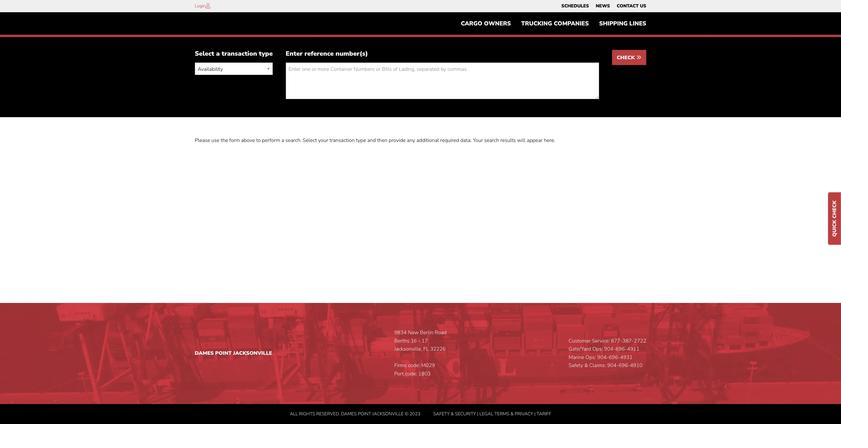 Task type: locate. For each thing, give the bounding box(es) containing it.
1 horizontal spatial dames
[[341, 412, 357, 418]]

enter
[[286, 49, 303, 58]]

provide
[[389, 137, 406, 144]]

1 vertical spatial select
[[303, 137, 317, 144]]

transaction
[[222, 49, 257, 58], [330, 137, 355, 144]]

1 vertical spatial menu bar
[[456, 17, 652, 30]]

1 vertical spatial safety
[[434, 412, 450, 418]]

1 vertical spatial 696-
[[609, 355, 621, 362]]

0 horizontal spatial dames
[[195, 350, 214, 358]]

387-
[[623, 338, 634, 345]]

0 vertical spatial menu bar
[[558, 2, 650, 11]]

check
[[617, 54, 637, 61], [832, 201, 839, 219]]

696-
[[616, 346, 627, 353], [609, 355, 621, 362], [619, 363, 631, 370]]

| left the tariff
[[535, 412, 536, 418]]

1 vertical spatial ops:
[[586, 355, 596, 362]]

user image
[[206, 3, 210, 8]]

schedules
[[562, 3, 589, 9]]

0 horizontal spatial |
[[477, 412, 479, 418]]

reserved.
[[316, 412, 340, 418]]

the
[[221, 137, 228, 144]]

0 vertical spatial select
[[195, 49, 214, 58]]

1 horizontal spatial type
[[356, 137, 366, 144]]

1 horizontal spatial jacksonville
[[372, 412, 404, 418]]

type left and
[[356, 137, 366, 144]]

1 | from the left
[[477, 412, 479, 418]]

dames
[[195, 350, 214, 358], [341, 412, 357, 418]]

1 vertical spatial type
[[356, 137, 366, 144]]

1 vertical spatial a
[[282, 137, 284, 144]]

owners
[[484, 20, 511, 27]]

& left claims:
[[585, 363, 588, 370]]

schedules link
[[562, 2, 589, 11]]

0 vertical spatial 696-
[[616, 346, 627, 353]]

2 horizontal spatial &
[[585, 363, 588, 370]]

safety
[[569, 363, 583, 370], [434, 412, 450, 418]]

type
[[259, 49, 273, 58], [356, 137, 366, 144]]

904-
[[605, 346, 616, 353], [598, 355, 609, 362], [608, 363, 619, 370]]

& left security
[[451, 412, 454, 418]]

17
[[422, 338, 428, 345]]

& inside customer service: 877-387-2722 gate/yard ops: 904-696-4911 marine ops: 904-696-4931 safety & claims: 904-696-4910
[[585, 363, 588, 370]]

safety inside customer service: 877-387-2722 gate/yard ops: 904-696-4911 marine ops: 904-696-4931 safety & claims: 904-696-4910
[[569, 363, 583, 370]]

0 vertical spatial a
[[216, 49, 220, 58]]

code: up "1803"
[[408, 363, 420, 370]]

type left enter
[[259, 49, 273, 58]]

904- right claims:
[[608, 363, 619, 370]]

trucking companies
[[522, 20, 589, 27]]

claims:
[[590, 363, 606, 370]]

tariff
[[537, 412, 552, 418]]

9834 new berlin road berths 16 - 17 jacksonville, fl 32226
[[394, 330, 447, 353]]

0 vertical spatial jacksonville
[[233, 350, 272, 358]]

| left "legal"
[[477, 412, 479, 418]]

1 vertical spatial dames
[[341, 412, 357, 418]]

menu bar down schedules link
[[456, 17, 652, 30]]

1 vertical spatial transaction
[[330, 137, 355, 144]]

please
[[195, 137, 210, 144]]

news link
[[596, 2, 610, 11]]

1 horizontal spatial safety
[[569, 363, 583, 370]]

0 horizontal spatial safety
[[434, 412, 450, 418]]

0 vertical spatial code:
[[408, 363, 420, 370]]

companies
[[554, 20, 589, 27]]

904- up claims:
[[598, 355, 609, 362]]

safety down marine
[[569, 363, 583, 370]]

0 horizontal spatial type
[[259, 49, 273, 58]]

quick check link
[[829, 193, 842, 245]]

& right terms
[[511, 412, 514, 418]]

search.
[[286, 137, 302, 144]]

code: right port
[[405, 371, 417, 378]]

safety & security | legal terms & privacy | tariff
[[434, 412, 552, 418]]

legal
[[480, 412, 494, 418]]

1 horizontal spatial |
[[535, 412, 536, 418]]

0 vertical spatial check
[[617, 54, 637, 61]]

then
[[377, 137, 388, 144]]

ops: down service:
[[593, 346, 603, 353]]

to
[[256, 137, 261, 144]]

1 vertical spatial jacksonville
[[372, 412, 404, 418]]

ops:
[[593, 346, 603, 353], [586, 355, 596, 362]]

form
[[229, 137, 240, 144]]

4911
[[627, 346, 640, 353]]

data.
[[461, 137, 472, 144]]

0 vertical spatial ops:
[[593, 346, 603, 353]]

1 horizontal spatial point
[[358, 412, 371, 418]]

1 vertical spatial check
[[832, 201, 839, 219]]

0 vertical spatial point
[[215, 350, 232, 358]]

0 horizontal spatial point
[[215, 350, 232, 358]]

0 horizontal spatial check
[[617, 54, 637, 61]]

footer
[[0, 304, 842, 425]]

menu bar
[[558, 2, 650, 11], [456, 17, 652, 30]]

ops: up claims:
[[586, 355, 596, 362]]

9834
[[394, 330, 407, 337]]

menu bar containing cargo owners
[[456, 17, 652, 30]]

jacksonville
[[233, 350, 272, 358], [372, 412, 404, 418]]

privacy
[[515, 412, 534, 418]]

1 horizontal spatial check
[[832, 201, 839, 219]]

cargo
[[461, 20, 483, 27]]

16
[[411, 338, 417, 345]]

code:
[[408, 363, 420, 370], [405, 371, 417, 378]]

0 vertical spatial type
[[259, 49, 273, 58]]

shipping
[[600, 20, 628, 27]]

0 vertical spatial safety
[[569, 363, 583, 370]]

customer
[[569, 338, 591, 345]]

0 horizontal spatial transaction
[[222, 49, 257, 58]]

legal terms & privacy link
[[480, 412, 534, 418]]

&
[[585, 363, 588, 370], [451, 412, 454, 418], [511, 412, 514, 418]]

login
[[195, 3, 206, 9]]

point
[[215, 350, 232, 358], [358, 412, 371, 418]]

here.
[[544, 137, 555, 144]]

trucking
[[522, 20, 552, 27]]

2023
[[410, 412, 421, 418]]

4931
[[621, 355, 633, 362]]

marine
[[569, 355, 585, 362]]

©
[[405, 412, 409, 418]]

|
[[477, 412, 479, 418], [535, 412, 536, 418]]

1 horizontal spatial select
[[303, 137, 317, 144]]

safety left security
[[434, 412, 450, 418]]

Enter reference number(s) text field
[[286, 63, 599, 100]]

0 horizontal spatial &
[[451, 412, 454, 418]]

menu bar up shipping
[[558, 2, 650, 11]]

reference
[[305, 49, 334, 58]]

port
[[394, 371, 404, 378]]

berlin
[[420, 330, 434, 337]]

a
[[216, 49, 220, 58], [282, 137, 284, 144]]

select a transaction type
[[195, 49, 273, 58]]

904- down 877-
[[605, 346, 616, 353]]

firms code:  m029 port code:  1803
[[394, 363, 435, 378]]

0 vertical spatial dames
[[195, 350, 214, 358]]

firms
[[394, 363, 407, 370]]

1 vertical spatial 904-
[[598, 355, 609, 362]]

security
[[455, 412, 476, 418]]



Task type: describe. For each thing, give the bounding box(es) containing it.
0 horizontal spatial jacksonville
[[233, 350, 272, 358]]

terms
[[495, 412, 510, 418]]

results
[[501, 137, 516, 144]]

877-
[[611, 338, 623, 345]]

us
[[640, 3, 647, 9]]

please use the form above to perform a search. select your transaction type and then provide any additional required data. your search results will appear here.
[[195, 137, 555, 144]]

customer service: 877-387-2722 gate/yard ops: 904-696-4911 marine ops: 904-696-4931 safety & claims: 904-696-4910
[[569, 338, 647, 370]]

lines
[[630, 20, 647, 27]]

4910
[[631, 363, 643, 370]]

angle double right image
[[637, 55, 642, 60]]

all rights reserved. dames point jacksonville © 2023
[[290, 412, 421, 418]]

footer containing 9834 new berlin road
[[0, 304, 842, 425]]

fl
[[424, 346, 429, 353]]

0 vertical spatial transaction
[[222, 49, 257, 58]]

search
[[485, 137, 499, 144]]

appear
[[527, 137, 543, 144]]

2 | from the left
[[535, 412, 536, 418]]

any
[[407, 137, 415, 144]]

enter reference number(s)
[[286, 49, 368, 58]]

additional
[[417, 137, 439, 144]]

cargo owners
[[461, 20, 511, 27]]

news
[[596, 3, 610, 9]]

1 vertical spatial code:
[[405, 371, 417, 378]]

use
[[211, 137, 220, 144]]

gate/yard
[[569, 346, 591, 353]]

m029
[[422, 363, 435, 370]]

contact us
[[617, 3, 647, 9]]

contact
[[617, 3, 639, 9]]

-
[[418, 338, 421, 345]]

all
[[290, 412, 298, 418]]

check inside button
[[617, 54, 637, 61]]

service:
[[592, 338, 610, 345]]

required
[[440, 137, 459, 144]]

menu bar containing schedules
[[558, 2, 650, 11]]

jacksonville,
[[394, 346, 422, 353]]

login link
[[195, 3, 206, 9]]

shipping lines link
[[594, 17, 652, 30]]

shipping lines
[[600, 20, 647, 27]]

above
[[241, 137, 255, 144]]

and
[[368, 137, 376, 144]]

perform
[[262, 137, 280, 144]]

contact us link
[[617, 2, 647, 11]]

will
[[517, 137, 526, 144]]

2 vertical spatial 904-
[[608, 363, 619, 370]]

32226
[[430, 346, 446, 353]]

new
[[408, 330, 419, 337]]

0 horizontal spatial select
[[195, 49, 214, 58]]

1 horizontal spatial a
[[282, 137, 284, 144]]

trucking companies link
[[516, 17, 594, 30]]

2 vertical spatial 696-
[[619, 363, 631, 370]]

rights
[[299, 412, 315, 418]]

1 vertical spatial point
[[358, 412, 371, 418]]

berths
[[394, 338, 410, 345]]

cargo owners link
[[456, 17, 516, 30]]

1803
[[419, 371, 431, 378]]

1 horizontal spatial &
[[511, 412, 514, 418]]

your
[[318, 137, 328, 144]]

1 horizontal spatial transaction
[[330, 137, 355, 144]]

safety & security link
[[434, 412, 476, 418]]

quick
[[832, 220, 839, 237]]

tariff link
[[537, 412, 552, 418]]

2722
[[634, 338, 647, 345]]

road
[[435, 330, 447, 337]]

dames point jacksonville
[[195, 350, 272, 358]]

0 vertical spatial 904-
[[605, 346, 616, 353]]

number(s)
[[336, 49, 368, 58]]

your
[[473, 137, 483, 144]]

0 horizontal spatial a
[[216, 49, 220, 58]]

check button
[[612, 50, 647, 65]]

quick check
[[832, 201, 839, 237]]



